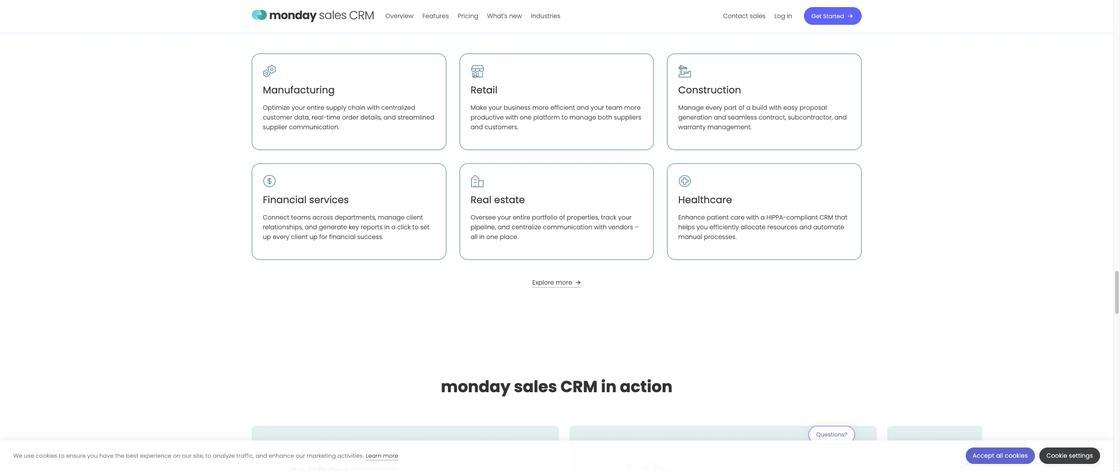 Task type: locate. For each thing, give the bounding box(es) containing it.
customers.
[[485, 123, 519, 132], [485, 123, 519, 132]]

manage every part of a build with easy proposal generation and seamless contract, subcontractor, and warranty management. for construction image
[[679, 103, 847, 132]]

departments,
[[335, 213, 376, 222], [335, 213, 376, 222]]

part for construction icon
[[725, 103, 737, 112]]

order
[[342, 113, 359, 122], [342, 113, 359, 122]]

estate
[[494, 193, 525, 207], [494, 193, 525, 207]]

all
[[471, 233, 478, 242], [471, 233, 478, 242], [997, 452, 1004, 461]]

chain
[[348, 103, 366, 112], [348, 103, 366, 112]]

key
[[349, 223, 359, 232], [349, 223, 359, 232]]

track
[[601, 213, 617, 222], [601, 213, 617, 222]]

financial services
[[263, 193, 349, 207], [263, 193, 349, 207]]

supplier
[[263, 123, 287, 132], [263, 123, 287, 132]]

vendors
[[609, 223, 634, 232], [609, 223, 634, 232]]

relationships,
[[263, 223, 303, 232], [263, 223, 303, 232]]

site,
[[193, 452, 204, 461]]

list item containing retail
[[460, 54, 654, 150]]

0 horizontal spatial our
[[182, 452, 192, 461]]

centralized
[[382, 103, 415, 112], [382, 103, 415, 112]]

optimize for manufacturing icon
[[263, 103, 290, 112]]

monday sales crm in action
[[441, 376, 673, 399]]

retail
[[471, 83, 498, 97], [471, 83, 498, 97]]

construction for construction image
[[679, 83, 742, 97]]

communication
[[543, 223, 593, 232], [543, 223, 593, 232]]

we
[[13, 452, 22, 461]]

care
[[731, 213, 745, 222], [731, 213, 745, 222]]

sales
[[751, 12, 766, 20], [514, 376, 557, 399]]

a
[[747, 103, 751, 112], [747, 103, 751, 112], [761, 213, 765, 222], [761, 213, 765, 222], [392, 223, 396, 232], [392, 223, 396, 232]]

our right enhance
[[296, 452, 305, 461]]

for
[[319, 233, 328, 242], [319, 233, 328, 242]]

efficient
[[551, 103, 575, 112], [551, 103, 575, 112]]

build for construction icon
[[753, 103, 768, 112]]

2 our from the left
[[296, 452, 305, 461]]

allocate
[[741, 223, 766, 232], [741, 223, 766, 232]]

list item containing construction
[[668, 54, 862, 150]]

manufacturing image
[[263, 65, 276, 78]]

main element
[[381, 0, 862, 32]]

real-
[[312, 113, 327, 122], [312, 113, 327, 122]]

manage
[[679, 103, 704, 112], [679, 103, 704, 112]]

real- for manufacturing icon
[[312, 113, 327, 122]]

hippa-
[[767, 213, 787, 222], [767, 213, 787, 222]]

pricing
[[458, 12, 479, 20]]

properties,
[[567, 213, 600, 222], [567, 213, 600, 222]]

both
[[598, 113, 613, 122], [598, 113, 613, 122]]

sales for contact
[[751, 12, 766, 20]]

customer for manufacturing icon
[[263, 113, 293, 122]]

of
[[739, 103, 745, 112], [739, 103, 745, 112], [560, 213, 566, 222], [560, 213, 566, 222]]

subcontractor, for construction icon
[[788, 113, 833, 122]]

proposal for construction image
[[800, 103, 828, 112]]

data, for manufacturing icon
[[294, 113, 310, 122]]

real estate image
[[471, 175, 484, 188], [471, 175, 484, 188]]

enhance
[[269, 452, 294, 461]]

our right on
[[182, 452, 192, 461]]

1 horizontal spatial cookies
[[1006, 452, 1029, 461]]

details, for manufacturing icon
[[361, 113, 382, 122]]

cookies right use at the bottom left of page
[[36, 452, 57, 461]]

time
[[327, 113, 341, 122], [327, 113, 341, 122]]

contact sales button
[[719, 9, 771, 23]]

supplier for manufacturing icon
[[263, 123, 287, 132]]

list containing manufacturing
[[245, 47, 869, 157]]

your
[[292, 103, 305, 112], [292, 103, 305, 112], [489, 103, 502, 112], [489, 103, 502, 112], [591, 103, 605, 112], [591, 103, 605, 112], [498, 213, 511, 222], [498, 213, 511, 222], [619, 213, 632, 222], [619, 213, 632, 222]]

monday.com crm and sales image
[[252, 6, 374, 24]]

crm
[[820, 213, 834, 222], [820, 213, 834, 222], [561, 376, 598, 399]]

customer
[[263, 113, 293, 122], [263, 113, 293, 122]]

manual
[[679, 233, 703, 242], [679, 233, 703, 242]]

real
[[471, 193, 492, 207], [471, 193, 492, 207]]

blackmountain image
[[924, 463, 1035, 472]]

supplier for manufacturing image
[[263, 123, 287, 132]]

centralize
[[512, 223, 542, 232], [512, 223, 542, 232]]

time for manufacturing image
[[327, 113, 341, 122]]

list item
[[252, 54, 446, 150], [460, 54, 654, 150], [668, 54, 862, 150], [252, 164, 446, 260], [460, 164, 654, 260], [668, 164, 862, 260]]

generation for construction image
[[679, 113, 713, 122]]

patient
[[707, 213, 729, 222], [707, 213, 729, 222]]

real estate
[[471, 193, 525, 207], [471, 193, 525, 207]]

manufacturing for manufacturing image
[[263, 83, 335, 97]]

financial
[[329, 233, 356, 242], [329, 233, 356, 242]]

contract,
[[759, 113, 787, 122], [759, 113, 787, 122]]

customer for manufacturing image
[[263, 113, 293, 122]]

efficiently
[[710, 223, 739, 232], [710, 223, 739, 232]]

entire
[[307, 103, 325, 112], [307, 103, 325, 112], [513, 213, 531, 222], [513, 213, 531, 222]]

with
[[367, 103, 380, 112], [367, 103, 380, 112], [770, 103, 782, 112], [770, 103, 782, 112], [506, 113, 518, 122], [506, 113, 518, 122], [747, 213, 759, 222], [747, 213, 759, 222], [594, 223, 607, 232], [594, 223, 607, 232]]

sales inside "button"
[[751, 12, 766, 20]]

platform
[[534, 113, 560, 122], [534, 113, 560, 122]]

that
[[835, 213, 848, 222], [835, 213, 848, 222]]

our
[[182, 452, 192, 461], [296, 452, 305, 461]]

up
[[263, 233, 271, 242], [263, 233, 271, 242], [310, 233, 318, 242], [310, 233, 318, 242]]

retail image
[[471, 65, 484, 78], [471, 65, 484, 78]]

1 horizontal spatial our
[[296, 452, 305, 461]]

enhance patient care with a hippa-compliant crm that helps you efficiently allocate resources and automate manual processes.
[[679, 213, 848, 242], [679, 213, 848, 242]]

accept all cookies
[[973, 452, 1029, 461]]

healthcare image
[[679, 175, 692, 188], [679, 175, 692, 188]]

manage
[[570, 113, 597, 122], [570, 113, 597, 122], [378, 213, 405, 222], [378, 213, 405, 222]]

1 vertical spatial sales
[[514, 376, 557, 399]]

healthcare
[[679, 193, 733, 207], [679, 193, 733, 207]]

part
[[725, 103, 737, 112], [725, 103, 737, 112]]

dialog
[[0, 441, 1114, 472]]

suppliers
[[614, 113, 642, 122], [614, 113, 642, 122]]

cookies right accept
[[1006, 452, 1029, 461]]

experience
[[140, 452, 172, 461]]

make your business more efficient and your team more productive with one platform to manage both suppliers and customers.
[[471, 103, 642, 132], [471, 103, 642, 132]]

settings
[[1070, 452, 1094, 461]]

0 horizontal spatial cookies
[[36, 452, 57, 461]]

build
[[753, 103, 768, 112], [753, 103, 768, 112]]

to
[[562, 113, 568, 122], [562, 113, 568, 122], [413, 223, 419, 232], [413, 223, 419, 232], [59, 452, 65, 461], [206, 452, 211, 461]]

cookies for use
[[36, 452, 57, 461]]

optimize your entire supply chain with centralized customer data, real-time order details, and streamlined supplier communication. for manufacturing icon
[[263, 103, 435, 132]]

compliant
[[787, 213, 818, 222], [787, 213, 818, 222]]

emilypost image
[[606, 463, 717, 472]]

manufacturing image
[[263, 65, 276, 78]]

financial services image
[[263, 175, 276, 188], [263, 175, 276, 188]]

enhance
[[679, 213, 706, 222], [679, 213, 706, 222]]

processes.
[[704, 233, 737, 242], [704, 233, 737, 242]]

easy
[[784, 103, 798, 112], [784, 103, 798, 112]]

explore more link
[[533, 278, 583, 288]]

construction image
[[679, 65, 692, 78]]

log in
[[775, 12, 793, 20]]

activities.
[[338, 452, 364, 461]]

seamless for construction image
[[728, 113, 758, 122]]

success.
[[357, 233, 384, 242], [357, 233, 384, 242]]

industries link
[[527, 9, 565, 23]]

best
[[126, 452, 139, 461]]

client
[[407, 213, 423, 222], [407, 213, 423, 222], [291, 233, 308, 242], [291, 233, 308, 242]]

list
[[719, 0, 797, 32], [245, 47, 869, 157], [245, 157, 869, 267]]

list containing contact sales
[[719, 0, 797, 32]]

in
[[788, 12, 793, 20], [385, 223, 390, 232], [385, 223, 390, 232], [480, 233, 485, 242], [480, 233, 485, 242], [601, 376, 617, 399]]

generation
[[679, 113, 713, 122], [679, 113, 713, 122]]

manage every part of a build with easy proposal generation and seamless contract, subcontractor, and warranty management.
[[679, 103, 847, 132], [679, 103, 847, 132]]

oversee your entire portfolio of properties, track your pipeline, and centralize communication with vendors – all in one place.
[[471, 213, 639, 242], [471, 213, 639, 242]]

place.
[[500, 233, 519, 242], [500, 233, 519, 242]]

learn more link
[[366, 452, 399, 461]]

cookies inside button
[[1006, 452, 1029, 461]]

easy for construction image
[[784, 103, 798, 112]]

business
[[504, 103, 531, 112], [504, 103, 531, 112]]

and
[[577, 103, 589, 112], [577, 103, 589, 112], [384, 113, 396, 122], [384, 113, 396, 122], [714, 113, 727, 122], [714, 113, 727, 122], [835, 113, 847, 122], [835, 113, 847, 122], [471, 123, 483, 132], [471, 123, 483, 132], [305, 223, 317, 232], [305, 223, 317, 232], [498, 223, 510, 232], [498, 223, 510, 232], [800, 223, 812, 232], [800, 223, 812, 232], [256, 452, 267, 461]]

data,
[[294, 113, 310, 122], [294, 113, 310, 122]]

helps
[[679, 223, 695, 232], [679, 223, 695, 232]]

0 horizontal spatial sales
[[514, 376, 557, 399]]

management.
[[708, 123, 752, 132], [708, 123, 752, 132]]

across
[[313, 213, 333, 222], [313, 213, 333, 222]]

order for manufacturing icon
[[342, 113, 359, 122]]

1 horizontal spatial sales
[[751, 12, 766, 20]]

construction
[[679, 83, 742, 97], [679, 83, 742, 97]]

0 vertical spatial sales
[[751, 12, 766, 20]]



Task type: describe. For each thing, give the bounding box(es) containing it.
construction image
[[679, 65, 692, 78]]

we use cookies to ensure you have the best experience on our site, to analyze traffic, and enhance our marketing activities. learn more
[[13, 452, 399, 461]]

get
[[812, 12, 822, 20]]

warranty for construction image
[[679, 123, 706, 132]]

get started
[[812, 12, 845, 20]]

list item containing healthcare
[[668, 164, 862, 260]]

seamless for construction icon
[[728, 113, 758, 122]]

questions?
[[816, 431, 848, 439]]

subcontractor, for construction image
[[788, 113, 833, 122]]

data, for manufacturing image
[[294, 113, 310, 122]]

accept all cookies button
[[966, 448, 1036, 465]]

contact
[[724, 12, 749, 20]]

accept
[[973, 452, 995, 461]]

chain for manufacturing icon
[[348, 103, 366, 112]]

marketing
[[307, 452, 336, 461]]

generation for construction icon
[[679, 113, 713, 122]]

what's new
[[488, 12, 523, 20]]

what's
[[488, 12, 508, 20]]

proposal for construction icon
[[800, 103, 828, 112]]

communication. for manufacturing image
[[289, 123, 340, 132]]

started
[[824, 12, 845, 20]]

contract, for construction image
[[759, 113, 787, 122]]

analyze
[[213, 452, 235, 461]]

centralized for manufacturing icon
[[382, 103, 415, 112]]

sales for monday
[[514, 376, 557, 399]]

warranty for construction icon
[[679, 123, 706, 132]]

use
[[24, 452, 34, 461]]

centralized for manufacturing image
[[382, 103, 415, 112]]

explore
[[533, 279, 554, 287]]

cookie settings
[[1047, 452, 1094, 461]]

have
[[99, 452, 114, 461]]

details, for manufacturing image
[[361, 113, 382, 122]]

streamlined for manufacturing icon
[[398, 113, 435, 122]]

easy for construction icon
[[784, 103, 798, 112]]

optimize your entire supply chain with centralized customer data, real-time order details, and streamlined supplier communication. for manufacturing image
[[263, 103, 435, 132]]

cookie settings button
[[1040, 448, 1101, 465]]

explore more
[[533, 279, 573, 287]]

log in link
[[771, 9, 797, 23]]

time for manufacturing icon
[[327, 113, 341, 122]]

communication. for manufacturing icon
[[289, 123, 340, 132]]

action
[[620, 376, 673, 399]]

construction for construction icon
[[679, 83, 742, 97]]

manufacturing for manufacturing icon
[[263, 83, 335, 97]]

questions? button
[[809, 427, 855, 450]]

management. for construction icon
[[708, 123, 752, 132]]

monday
[[441, 376, 511, 399]]

new
[[510, 12, 523, 20]]

manage for construction image
[[679, 103, 704, 112]]

pricing link
[[454, 9, 483, 23]]

contact sales
[[724, 12, 766, 20]]

features
[[423, 12, 449, 20]]

streamlined for manufacturing image
[[398, 113, 435, 122]]

part for construction image
[[725, 103, 737, 112]]

1 our from the left
[[182, 452, 192, 461]]

list containing financial services
[[245, 157, 869, 267]]

learn
[[366, 452, 382, 461]]

dialog containing we use cookies to ensure you have the best experience on our site, to analyze traffic, and enhance our marketing activities.
[[0, 441, 1114, 472]]

what's new link
[[483, 9, 527, 23]]

manage every part of a build with easy proposal generation and seamless contract, subcontractor, and warranty management. for construction icon
[[679, 103, 847, 132]]

overview
[[386, 12, 414, 20]]

log
[[775, 12, 786, 20]]

manage for construction icon
[[679, 103, 704, 112]]

order for manufacturing image
[[342, 113, 359, 122]]

ensure
[[66, 452, 86, 461]]

list item containing real estate
[[460, 164, 654, 260]]

cookies for all
[[1006, 452, 1029, 461]]

the
[[115, 452, 125, 461]]

more inside dialog
[[383, 452, 399, 461]]

all inside button
[[997, 452, 1004, 461]]

build for construction image
[[753, 103, 768, 112]]

carbonquota image
[[288, 463, 399, 472]]

list item containing manufacturing
[[252, 54, 446, 150]]

overview link
[[381, 9, 418, 23]]

list item containing financial services
[[252, 164, 446, 260]]

features link
[[418, 9, 454, 23]]

chain for manufacturing image
[[348, 103, 366, 112]]

traffic,
[[237, 452, 254, 461]]

supply for manufacturing image
[[326, 103, 347, 112]]

get started button
[[805, 7, 862, 25]]

industries
[[531, 12, 561, 20]]

management. for construction image
[[708, 123, 752, 132]]

cookie
[[1047, 452, 1068, 461]]

real- for manufacturing image
[[312, 113, 327, 122]]

on
[[173, 452, 181, 461]]

supply for manufacturing icon
[[326, 103, 347, 112]]

in inside log in link
[[788, 12, 793, 20]]

optimize for manufacturing image
[[263, 103, 290, 112]]

contract, for construction icon
[[759, 113, 787, 122]]



Task type: vqa. For each thing, say whether or not it's contained in the screenshot.
Healthcare icon the CRM
yes



